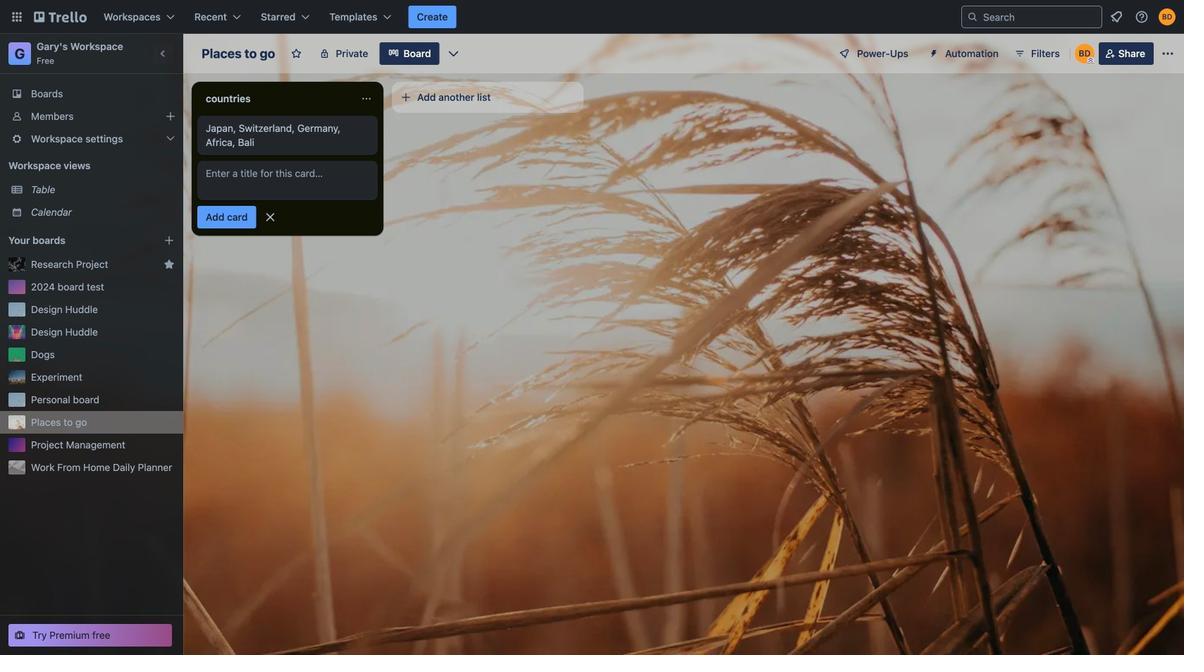 Task type: locate. For each thing, give the bounding box(es) containing it.
back to home image
[[34, 6, 87, 28]]

cancel image
[[263, 210, 278, 224]]

barb dwyer (barbdwyer3) image
[[1075, 44, 1095, 63]]

customize views image
[[447, 47, 461, 61]]

star or unstar board image
[[291, 48, 302, 59]]

workspace navigation collapse icon image
[[154, 44, 174, 63]]

your boards with 10 items element
[[8, 232, 142, 249]]

Search field
[[979, 7, 1102, 27]]

0 notifications image
[[1109, 8, 1126, 25]]

None text field
[[197, 87, 355, 110]]



Task type: describe. For each thing, give the bounding box(es) containing it.
add board image
[[164, 235, 175, 246]]

open information menu image
[[1136, 10, 1150, 24]]

starred icon image
[[164, 259, 175, 270]]

Board name text field
[[195, 42, 282, 65]]

Enter a title for this card… text field
[[197, 161, 378, 200]]

primary element
[[0, 0, 1185, 34]]

show menu image
[[1162, 47, 1176, 61]]

search image
[[968, 11, 979, 23]]

this member is an admin of this board. image
[[1088, 57, 1094, 63]]

barb dwyer (barbdwyer3) image
[[1160, 8, 1176, 25]]



Task type: vqa. For each thing, say whether or not it's contained in the screenshot.
THU
no



